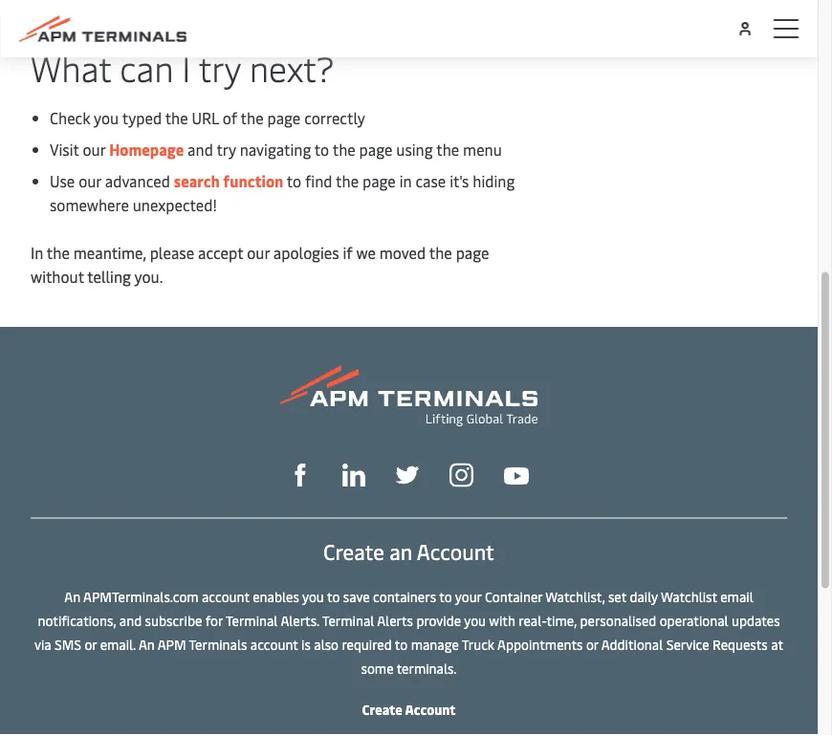Task type: describe. For each thing, give the bounding box(es) containing it.
real-
[[519, 612, 547, 630]]

find
[[305, 171, 332, 191]]

visit
[[50, 139, 79, 160]]

appointments
[[498, 636, 583, 654]]

if
[[343, 243, 353, 263]]

function
[[223, 171, 284, 191]]

alerts.
[[281, 612, 319, 630]]

create an account
[[323, 537, 495, 565]]

is
[[301, 636, 311, 654]]

our inside in the meantime, please accept our apologies if we moved the page without telling you.
[[247, 243, 270, 263]]

page left using on the top of the page
[[359, 139, 393, 160]]

subscribe
[[145, 612, 202, 630]]

what can i try next?
[[31, 44, 334, 91]]

containers
[[373, 588, 436, 606]]

menu
[[463, 139, 502, 160]]

i
[[182, 44, 191, 91]]

correctly
[[304, 108, 365, 128]]

unexpected!
[[133, 195, 217, 215]]

1 terminal from the left
[[226, 612, 278, 630]]

moved
[[380, 243, 426, 263]]

1 horizontal spatial and
[[188, 139, 213, 160]]

facebook image
[[289, 464, 312, 487]]

homepage link
[[109, 139, 184, 160]]

it's
[[450, 171, 469, 191]]

in the meantime, please accept our apologies if we moved the page without telling you.
[[31, 243, 489, 287]]

the right moved on the top of the page
[[429, 243, 452, 263]]

sms
[[54, 636, 81, 654]]

create for create account
[[362, 701, 403, 719]]

case
[[416, 171, 446, 191]]

can
[[120, 44, 173, 91]]

linkedin image
[[342, 464, 365, 487]]

your
[[455, 588, 482, 606]]

create account
[[362, 701, 456, 719]]

1 vertical spatial try
[[217, 139, 236, 160]]

you tube link
[[504, 462, 529, 486]]

some
[[361, 660, 394, 678]]

an apmterminals.com account enables you to save containers to your container watchlist, set daily watchlist email notifications, and subscribe for terminal alerts. terminal alerts provide you with real-time, personalised operational updates via sms or email. an apm terminals account is also required to manage truck appointments or additional service requests at some terminals.
[[34, 588, 784, 678]]

next?
[[249, 44, 334, 91]]

youtube image
[[504, 468, 529, 485]]

please
[[150, 243, 194, 263]]

1 horizontal spatial you
[[302, 588, 324, 606]]

save
[[343, 588, 370, 606]]

page inside to find the page in case it's hiding somewhere unexpected!
[[363, 171, 396, 191]]

we
[[356, 243, 376, 263]]

hiding
[[473, 171, 515, 191]]

manage
[[411, 636, 459, 654]]

0 horizontal spatial an
[[64, 588, 80, 606]]

updates
[[732, 612, 780, 630]]

terminals
[[189, 636, 247, 654]]

using
[[396, 139, 433, 160]]

check
[[50, 108, 90, 128]]

2 vertical spatial you
[[464, 612, 486, 630]]

enables
[[253, 588, 299, 606]]

0 horizontal spatial you
[[94, 108, 119, 128]]

instagram link
[[450, 461, 474, 487]]

also
[[314, 636, 339, 654]]

accept
[[198, 243, 243, 263]]

with
[[489, 612, 516, 630]]

for
[[205, 612, 223, 630]]

telling
[[87, 266, 131, 287]]

use
[[50, 171, 75, 191]]

operational
[[660, 612, 729, 630]]

what
[[31, 44, 111, 91]]

apmterminals.com
[[83, 588, 199, 606]]

shape link
[[289, 461, 312, 487]]

email
[[721, 588, 754, 606]]

to left save
[[327, 588, 340, 606]]

and inside an apmterminals.com account enables you to save containers to your container watchlist, set daily watchlist email notifications, and subscribe for terminal alerts. terminal alerts provide you with real-time, personalised operational updates via sms or email. an apm terminals account is also required to manage truck appointments or additional service requests at some terminals.
[[119, 612, 142, 630]]

time,
[[547, 612, 577, 630]]

instagram image
[[450, 463, 474, 487]]

at
[[771, 636, 784, 654]]

service
[[666, 636, 709, 654]]

1 or from the left
[[85, 636, 97, 654]]

2 terminal from the left
[[322, 612, 374, 630]]



Task type: locate. For each thing, give the bounding box(es) containing it.
an
[[390, 537, 412, 565]]

and
[[188, 139, 213, 160], [119, 612, 142, 630]]

an left apm
[[139, 636, 155, 654]]

fill 44 link
[[396, 461, 419, 487]]

watchlist,
[[546, 588, 605, 606]]

0 horizontal spatial or
[[85, 636, 97, 654]]

you left typed
[[94, 108, 119, 128]]

requests
[[713, 636, 768, 654]]

our right 'visit'
[[83, 139, 105, 160]]

create up save
[[323, 537, 384, 565]]

create account link
[[362, 701, 456, 719]]

without
[[31, 266, 84, 287]]

1 horizontal spatial account
[[251, 636, 298, 654]]

1 horizontal spatial or
[[586, 636, 599, 654]]

meantime,
[[73, 243, 146, 263]]

1 horizontal spatial an
[[139, 636, 155, 654]]

the right using on the top of the page
[[436, 139, 459, 160]]

page left in
[[363, 171, 396, 191]]

to down alerts
[[395, 636, 408, 654]]

navigating
[[240, 139, 311, 160]]

2 vertical spatial our
[[247, 243, 270, 263]]

1 vertical spatial our
[[79, 171, 101, 191]]

to find the page in case it's hiding somewhere unexpected!
[[50, 171, 515, 215]]

0 horizontal spatial and
[[119, 612, 142, 630]]

alerts
[[377, 612, 413, 630]]

account up for
[[202, 588, 250, 606]]

create down some
[[362, 701, 403, 719]]

use our advanced search function
[[50, 171, 284, 191]]

email.
[[100, 636, 136, 654]]

our
[[83, 139, 105, 160], [79, 171, 101, 191], [247, 243, 270, 263]]

terminal down enables
[[226, 612, 278, 630]]

terminal down save
[[322, 612, 374, 630]]

personalised
[[580, 612, 657, 630]]

or down personalised
[[586, 636, 599, 654]]

to left the find on the left top of page
[[287, 171, 301, 191]]

you
[[94, 108, 119, 128], [302, 588, 324, 606], [464, 612, 486, 630]]

the right the find on the left top of page
[[336, 171, 359, 191]]

visit our homepage and try navigating to the page using the menu
[[50, 139, 502, 160]]

via
[[34, 636, 51, 654]]

the
[[165, 108, 188, 128], [241, 108, 264, 128], [333, 139, 356, 160], [436, 139, 459, 160], [336, 171, 359, 191], [47, 243, 70, 263], [429, 243, 452, 263]]

the inside to find the page in case it's hiding somewhere unexpected!
[[336, 171, 359, 191]]

required
[[342, 636, 392, 654]]

an
[[64, 588, 80, 606], [139, 636, 155, 654]]

to up the find on the left top of page
[[315, 139, 329, 160]]

our right accept
[[247, 243, 270, 263]]

set
[[608, 588, 627, 606]]

typed
[[122, 108, 162, 128]]

apm
[[158, 636, 186, 654]]

of
[[223, 108, 237, 128]]

0 vertical spatial account
[[202, 588, 250, 606]]

linkedin__x28_alt_x29__3_ link
[[342, 461, 365, 487]]

search
[[174, 171, 220, 191]]

and up search
[[188, 139, 213, 160]]

url
[[192, 108, 219, 128]]

0 vertical spatial create
[[323, 537, 384, 565]]

watchlist
[[661, 588, 717, 606]]

our for use
[[79, 171, 101, 191]]

1 vertical spatial create
[[362, 701, 403, 719]]

1 vertical spatial account
[[405, 701, 456, 719]]

page inside in the meantime, please accept our apologies if we moved the page without telling you.
[[456, 243, 489, 263]]

0 vertical spatial account
[[417, 537, 495, 565]]

page
[[267, 108, 301, 128], [359, 139, 393, 160], [363, 171, 396, 191], [456, 243, 489, 263]]

terminal
[[226, 612, 278, 630], [322, 612, 374, 630]]

the right of
[[241, 108, 264, 128]]

to inside to find the page in case it's hiding somewhere unexpected!
[[287, 171, 301, 191]]

the right in
[[47, 243, 70, 263]]

advanced
[[105, 171, 170, 191]]

1 vertical spatial account
[[251, 636, 298, 654]]

in
[[31, 243, 43, 263]]

truck
[[462, 636, 495, 654]]

0 vertical spatial and
[[188, 139, 213, 160]]

1 vertical spatial and
[[119, 612, 142, 630]]

try right i
[[199, 44, 241, 91]]

page right moved on the top of the page
[[456, 243, 489, 263]]

0 horizontal spatial account
[[202, 588, 250, 606]]

create for create an account
[[323, 537, 384, 565]]

you up the alerts.
[[302, 588, 324, 606]]

our for visit
[[83, 139, 105, 160]]

the left url
[[165, 108, 188, 128]]

0 vertical spatial an
[[64, 588, 80, 606]]

or right sms
[[85, 636, 97, 654]]

somewhere
[[50, 195, 129, 215]]

our up somewhere
[[79, 171, 101, 191]]

2 or from the left
[[586, 636, 599, 654]]

1 vertical spatial an
[[139, 636, 155, 654]]

homepage
[[109, 139, 184, 160]]

twitter image
[[396, 464, 419, 487]]

an up notifications,
[[64, 588, 80, 606]]

and down apmterminals.com on the left of page
[[119, 612, 142, 630]]

terminals.
[[397, 660, 457, 678]]

account up 'your'
[[417, 537, 495, 565]]

notifications,
[[38, 612, 116, 630]]

to
[[315, 139, 329, 160], [287, 171, 301, 191], [327, 588, 340, 606], [439, 588, 452, 606], [395, 636, 408, 654]]

0 vertical spatial you
[[94, 108, 119, 128]]

1 vertical spatial you
[[302, 588, 324, 606]]

apologies
[[273, 243, 339, 263]]

0 vertical spatial our
[[83, 139, 105, 160]]

page up visit our homepage and try navigating to the page using the menu
[[267, 108, 301, 128]]

daily
[[630, 588, 658, 606]]

the down correctly
[[333, 139, 356, 160]]

account
[[417, 537, 495, 565], [405, 701, 456, 719]]

you up truck
[[464, 612, 486, 630]]

account
[[202, 588, 250, 606], [251, 636, 298, 654]]

apmt footer logo image
[[280, 365, 538, 427]]

account down terminals.
[[405, 701, 456, 719]]

0 vertical spatial try
[[199, 44, 241, 91]]

in
[[400, 171, 412, 191]]

check you typed the url of the page correctly
[[50, 108, 365, 128]]

2 horizontal spatial you
[[464, 612, 486, 630]]

create
[[323, 537, 384, 565], [362, 701, 403, 719]]

container
[[485, 588, 543, 606]]

or
[[85, 636, 97, 654], [586, 636, 599, 654]]

you.
[[134, 266, 163, 287]]

to left 'your'
[[439, 588, 452, 606]]

additional
[[601, 636, 663, 654]]

provide
[[417, 612, 461, 630]]

try up search function link
[[217, 139, 236, 160]]

0 horizontal spatial terminal
[[226, 612, 278, 630]]

search function link
[[174, 171, 284, 191]]

account left is
[[251, 636, 298, 654]]

1 horizontal spatial terminal
[[322, 612, 374, 630]]

try
[[199, 44, 241, 91], [217, 139, 236, 160]]



Task type: vqa. For each thing, say whether or not it's contained in the screenshot.
And
yes



